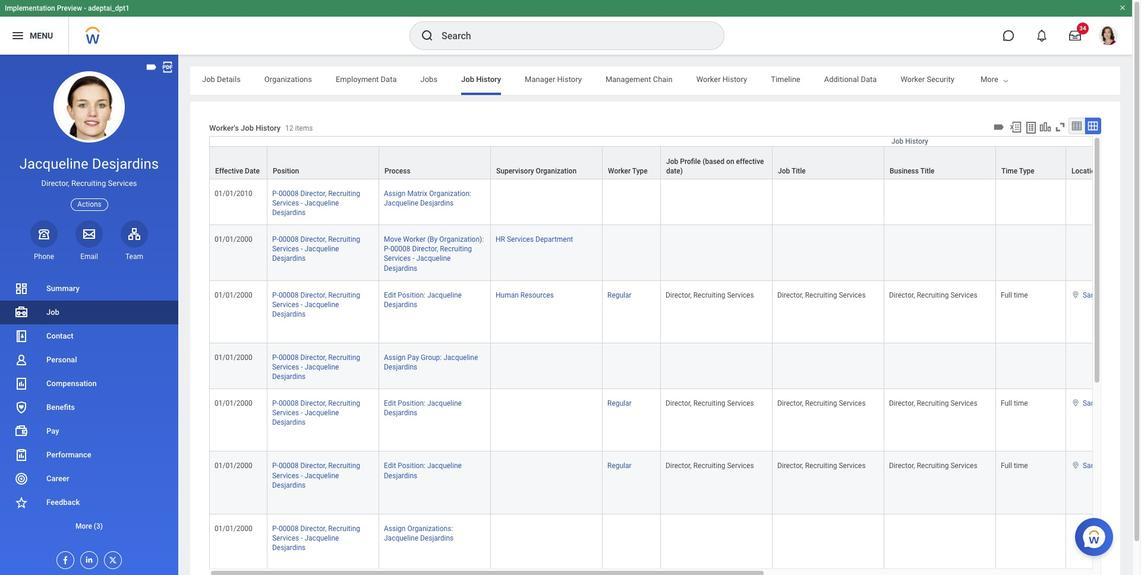 Task type: describe. For each thing, give the bounding box(es) containing it.
00008 for edit position: jacqueline desjardins link corresponding to full time element related to 2nd san francisco link from the top of the page p-00008 director, recruiting services - jacqueline desjardins link
[[279, 400, 299, 408]]

hr services department link
[[496, 233, 573, 244]]

additional
[[825, 75, 859, 84]]

assign pay group: jacqueline desjardins link
[[384, 351, 478, 372]]

career
[[46, 475, 69, 483]]

8 row from the top
[[209, 515, 1142, 576]]

data for additional data
[[861, 75, 877, 84]]

2 san from the top
[[1083, 400, 1096, 408]]

(based
[[703, 158, 725, 166]]

01/01/2010
[[215, 190, 253, 198]]

summary link
[[0, 277, 178, 301]]

p-00008 director, recruiting services - jacqueline desjardins link for assign pay group: jacqueline desjardins link
[[272, 351, 360, 381]]

3 san francisco from the top
[[1083, 462, 1128, 471]]

table image
[[1072, 120, 1083, 132]]

team link
[[121, 220, 148, 262]]

feedback link
[[0, 491, 178, 515]]

tag image
[[145, 61, 158, 74]]

(by
[[428, 236, 438, 244]]

benefits link
[[0, 396, 178, 420]]

department
[[536, 236, 573, 244]]

3 row from the top
[[209, 226, 1142, 281]]

time for full time element corresponding to 1st san francisco link from the top of the page
[[1014, 291, 1029, 299]]

tab list containing job details
[[190, 67, 1142, 95]]

supervisory
[[497, 167, 534, 175]]

2 francisco from the top
[[1097, 400, 1128, 408]]

summary
[[46, 284, 80, 293]]

history left 12
[[256, 124, 281, 133]]

notifications large image
[[1037, 30, 1048, 42]]

more (3) button
[[0, 520, 178, 534]]

p- inside move worker (by organization): p-00008 director, recruiting services - jacqueline desjardins
[[384, 245, 391, 254]]

facebook image
[[57, 552, 70, 566]]

position button
[[268, 147, 379, 179]]

employment data
[[336, 75, 397, 84]]

worker history
[[697, 75, 748, 84]]

job history inside tab list
[[462, 75, 501, 84]]

email jacqueline desjardins element
[[76, 252, 103, 262]]

worker security
[[901, 75, 955, 84]]

flexible
[[1059, 75, 1085, 84]]

actions button
[[71, 198, 108, 211]]

performance image
[[14, 448, 29, 463]]

full time element for third san francisco link from the top of the page
[[1001, 460, 1029, 471]]

business title button
[[885, 147, 996, 179]]

12
[[285, 124, 294, 133]]

00008 for assign pay group: jacqueline desjardins link p-00008 director, recruiting services - jacqueline desjardins link
[[279, 354, 299, 362]]

time
[[1002, 167, 1018, 175]]

p-00008 director, recruiting services - jacqueline desjardins link for assign organizations: jacqueline desjardins link
[[272, 523, 360, 552]]

more for more
[[981, 75, 999, 84]]

benefits
[[46, 403, 75, 412]]

move worker (by organization): p-00008 director, recruiting services - jacqueline desjardins link
[[384, 233, 484, 273]]

Search Workday  search field
[[442, 23, 700, 49]]

date
[[245, 167, 260, 175]]

group:
[[421, 354, 442, 362]]

jacqueline inside assign pay group: jacqueline desjardins
[[444, 354, 478, 362]]

desjardins inside assign matrix organization: jacqueline desjardins
[[420, 199, 454, 208]]

personal image
[[14, 353, 29, 367]]

search image
[[420, 29, 435, 43]]

contract history
[[979, 75, 1035, 84]]

assign pay group: jacqueline desjardins
[[384, 354, 478, 372]]

items
[[295, 124, 313, 133]]

director, inside move worker (by organization): p-00008 director, recruiting services - jacqueline desjardins
[[412, 245, 438, 254]]

jobs
[[421, 75, 438, 84]]

regular link for edit position: jacqueline desjardins link corresponding to full time element associated with third san francisco link from the top of the page
[[608, 460, 632, 471]]

phone
[[34, 253, 54, 261]]

move worker (by organization): p-00008 director, recruiting services - jacqueline desjardins
[[384, 236, 484, 273]]

recruiting inside move worker (by organization): p-00008 director, recruiting services - jacqueline desjardins
[[440, 245, 472, 254]]

p-00008 director, recruiting services - jacqueline desjardins link for assign matrix organization: jacqueline desjardins link
[[272, 187, 360, 217]]

security
[[927, 75, 955, 84]]

manager history
[[525, 75, 582, 84]]

row containing job profile (based on effective date)
[[209, 137, 1142, 180]]

worker inside move worker (by organization): p-00008 director, recruiting services - jacqueline desjardins
[[403, 236, 426, 244]]

01/01/2000 for third row from the top of the page
[[215, 236, 253, 244]]

edit position: jacqueline desjardins link for full time element corresponding to 1st san francisco link from the top of the page
[[384, 289, 462, 309]]

employment
[[336, 75, 379, 84]]

01/01/2000 for third row from the bottom
[[215, 400, 253, 408]]

(3)
[[94, 523, 103, 531]]

desjardins inside assign pay group: jacqueline desjardins
[[384, 363, 418, 372]]

personal
[[46, 356, 77, 365]]

performance
[[46, 451, 91, 460]]

p-00008 director, recruiting services - jacqueline desjardins for edit position: jacqueline desjardins link corresponding to full time element related to 2nd san francisco link from the top of the page
[[272, 400, 360, 427]]

pay image
[[14, 425, 29, 439]]

2 san francisco from the top
[[1083, 400, 1128, 408]]

regular link for full time element corresponding to 1st san francisco link from the top of the page edit position: jacqueline desjardins link
[[608, 289, 632, 299]]

time for full time element associated with third san francisco link from the top of the page
[[1014, 462, 1029, 471]]

full for third san francisco link from the top of the page
[[1001, 462, 1013, 471]]

personal link
[[0, 348, 178, 372]]

close environment banner image
[[1120, 4, 1127, 11]]

mail image
[[82, 227, 96, 241]]

- for p-00008 director, recruiting services - jacqueline desjardins link related to move worker (by organization): p-00008 director, recruiting services - jacqueline desjardins link
[[301, 245, 303, 254]]

1 san francisco link from the top
[[1083, 289, 1128, 299]]

timeline
[[771, 75, 801, 84]]

justify image
[[11, 29, 25, 43]]

worker for worker security
[[901, 75, 925, 84]]

full time element for 1st san francisco link from the top of the page
[[1001, 289, 1029, 299]]

worker for worker type
[[608, 167, 631, 175]]

position: for edit position: jacqueline desjardins link corresponding to full time element related to 2nd san francisco link from the top of the page
[[398, 400, 426, 408]]

row containing 01/01/2010
[[209, 180, 1142, 226]]

export to worksheets image
[[1025, 121, 1039, 135]]

full time for full time element related to 2nd san francisco link from the top of the page
[[1001, 400, 1029, 408]]

7 row from the top
[[209, 452, 1142, 515]]

contract
[[979, 75, 1008, 84]]

move
[[384, 236, 402, 244]]

linkedin image
[[81, 552, 94, 565]]

management
[[606, 75, 651, 84]]

director, inside navigation pane region
[[41, 179, 69, 188]]

location image for 1st san francisco link from the top of the page
[[1072, 291, 1081, 299]]

- inside menu banner
[[84, 4, 86, 12]]

contact
[[46, 332, 74, 341]]

p-00008 director, recruiting services - jacqueline desjardins for edit position: jacqueline desjardins link corresponding to full time element associated with third san francisco link from the top of the page
[[272, 462, 360, 490]]

00008 for p-00008 director, recruiting services - jacqueline desjardins link associated with edit position: jacqueline desjardins link corresponding to full time element associated with third san francisco link from the top of the page
[[279, 462, 299, 471]]

job profile (based on effective date) button
[[661, 147, 772, 179]]

more (3) button
[[0, 515, 178, 539]]

p-00008 director, recruiting services - jacqueline desjardins for move worker (by organization): p-00008 director, recruiting services - jacqueline desjardins link
[[272, 236, 360, 263]]

edit for edit position: jacqueline desjardins link corresponding to full time element associated with third san francisco link from the top of the page
[[384, 462, 396, 471]]

organization:
[[430, 190, 472, 198]]

3 san from the top
[[1083, 462, 1096, 471]]

chain
[[653, 75, 673, 84]]

pay inside list
[[46, 427, 59, 436]]

effective date
[[215, 167, 260, 175]]

benefits image
[[14, 401, 29, 415]]

assign for assign matrix organization: jacqueline desjardins
[[384, 190, 406, 198]]

supervisory organization
[[497, 167, 577, 175]]

job details
[[202, 75, 241, 84]]

3 san francisco link from the top
[[1083, 460, 1128, 471]]

edit for edit position: jacqueline desjardins link corresponding to full time element related to 2nd san francisco link from the top of the page
[[384, 400, 396, 408]]

job inside list
[[46, 308, 59, 317]]

email
[[80, 253, 98, 261]]

jacqueline inside move worker (by organization): p-00008 director, recruiting services - jacqueline desjardins
[[417, 255, 451, 263]]

assign for assign organizations: jacqueline desjardins
[[384, 525, 406, 533]]

flexible work arrangeme
[[1059, 75, 1142, 84]]

navigation pane region
[[0, 55, 178, 576]]

34
[[1080, 25, 1087, 32]]

location
[[1072, 167, 1100, 175]]

compensation image
[[14, 377, 29, 391]]

worker for worker history
[[697, 75, 721, 84]]

00008 inside move worker (by organization): p-00008 director, recruiting services - jacqueline desjardins
[[391, 245, 411, 254]]

supervisory organization button
[[491, 147, 602, 179]]

human
[[496, 291, 519, 299]]

job history inside popup button
[[892, 137, 929, 146]]

phone jacqueline desjardins element
[[30, 252, 58, 262]]

desjardins inside assign organizations: jacqueline desjardins
[[420, 535, 454, 543]]

location image for 2nd san francisco link from the top of the page
[[1072, 399, 1081, 407]]

assign matrix organization: jacqueline desjardins
[[384, 190, 472, 208]]

inbox large image
[[1070, 30, 1082, 42]]

pay link
[[0, 420, 178, 444]]

services inside navigation pane region
[[108, 179, 137, 188]]

data for employment data
[[381, 75, 397, 84]]

6 row from the top
[[209, 390, 1142, 452]]

full time element for 2nd san francisco link from the top of the page
[[1001, 397, 1029, 408]]

compensation link
[[0, 372, 178, 396]]

assign organizations: jacqueline desjardins
[[384, 525, 454, 543]]

career image
[[14, 472, 29, 486]]

business title
[[890, 167, 935, 175]]

1 san from the top
[[1083, 291, 1096, 299]]

edit for full time element corresponding to 1st san francisco link from the top of the page edit position: jacqueline desjardins link
[[384, 291, 396, 299]]

3 francisco from the top
[[1097, 462, 1128, 471]]

01/01/2000 for fifth row from the top
[[215, 354, 253, 362]]



Task type: vqa. For each thing, say whether or not it's contained in the screenshot.
More to the right
yes



Task type: locate. For each thing, give the bounding box(es) containing it.
hr services department
[[496, 236, 573, 244]]

1 vertical spatial san francisco
[[1083, 400, 1128, 408]]

2 regular from the top
[[608, 400, 632, 408]]

phone image
[[36, 227, 52, 241]]

- for p-00008 director, recruiting services - jacqueline desjardins link associated with edit position: jacqueline desjardins link corresponding to full time element associated with third san francisco link from the top of the page
[[301, 472, 303, 480]]

assign inside assign matrix organization: jacqueline desjardins
[[384, 190, 406, 198]]

history left manager
[[476, 75, 501, 84]]

1 vertical spatial more
[[75, 523, 92, 531]]

0 vertical spatial job history
[[462, 75, 501, 84]]

p-00008 director, recruiting services - jacqueline desjardins link for move worker (by organization): p-00008 director, recruiting services - jacqueline desjardins link
[[272, 233, 360, 263]]

4 01/01/2000 from the top
[[215, 400, 253, 408]]

2 full time element from the top
[[1001, 397, 1029, 408]]

profile
[[680, 158, 701, 166]]

history right contract
[[1010, 75, 1035, 84]]

worker right 'chain'
[[697, 75, 721, 84]]

1 location image from the top
[[1072, 291, 1081, 299]]

more (3)
[[75, 523, 103, 531]]

san
[[1083, 291, 1096, 299], [1083, 400, 1096, 408], [1083, 462, 1096, 471]]

2 vertical spatial position:
[[398, 462, 426, 471]]

p-00008 director, recruiting services - jacqueline desjardins for full time element corresponding to 1st san francisco link from the top of the page edit position: jacqueline desjardins link
[[272, 291, 360, 319]]

job image
[[14, 306, 29, 320]]

0 vertical spatial assign
[[384, 190, 406, 198]]

row
[[209, 137, 1142, 180], [209, 180, 1142, 226], [209, 226, 1142, 281], [209, 281, 1142, 344], [209, 344, 1142, 390], [209, 390, 1142, 452], [209, 452, 1142, 515], [209, 515, 1142, 576]]

2 vertical spatial assign
[[384, 525, 406, 533]]

date)
[[667, 167, 683, 175]]

3 full from the top
[[1001, 462, 1013, 471]]

edit position: jacqueline desjardins link for full time element related to 2nd san francisco link from the top of the page
[[384, 397, 462, 418]]

1 horizontal spatial more
[[981, 75, 999, 84]]

feedback image
[[14, 496, 29, 510]]

edit position: jacqueline desjardins link for full time element associated with third san francisco link from the top of the page
[[384, 460, 462, 480]]

1 vertical spatial job history
[[892, 137, 929, 146]]

assign matrix organization: jacqueline desjardins link
[[384, 187, 472, 208]]

edit position: jacqueline desjardins for edit position: jacqueline desjardins link corresponding to full time element related to 2nd san francisco link from the top of the page
[[384, 400, 462, 418]]

00008 for p-00008 director, recruiting services - jacqueline desjardins link for full time element corresponding to 1st san francisco link from the top of the page edit position: jacqueline desjardins link
[[279, 291, 299, 299]]

0 vertical spatial san francisco
[[1083, 291, 1128, 299]]

3 location image from the top
[[1072, 462, 1081, 470]]

management chain
[[606, 75, 673, 84]]

2 vertical spatial time
[[1014, 462, 1029, 471]]

jacqueline inside assign matrix organization: jacqueline desjardins
[[384, 199, 419, 208]]

2 p-00008 director, recruiting services - jacqueline desjardins from the top
[[272, 236, 360, 263]]

2 edit position: jacqueline desjardins from the top
[[384, 400, 462, 418]]

team jacqueline desjardins element
[[121, 252, 148, 262]]

director, recruiting services
[[41, 179, 137, 188], [666, 291, 754, 299], [778, 291, 866, 299], [890, 291, 978, 299], [666, 400, 754, 408], [778, 400, 866, 408], [890, 400, 978, 408], [666, 462, 754, 471], [778, 462, 866, 471], [890, 462, 978, 471]]

effective date button
[[210, 147, 267, 179]]

1 vertical spatial san
[[1083, 400, 1096, 408]]

1 regular link from the top
[[608, 289, 632, 299]]

compensation
[[46, 379, 97, 388]]

history
[[476, 75, 501, 84], [558, 75, 582, 84], [723, 75, 748, 84], [1010, 75, 1035, 84], [256, 124, 281, 133], [906, 137, 929, 146]]

implementation preview -   adeptai_dpt1
[[5, 4, 130, 12]]

time type
[[1002, 167, 1035, 175]]

san francisco link
[[1083, 289, 1128, 299], [1083, 397, 1128, 408], [1083, 460, 1128, 471]]

1 vertical spatial san francisco link
[[1083, 397, 1128, 408]]

type right time
[[1020, 167, 1035, 175]]

title inside business title popup button
[[921, 167, 935, 175]]

1 san francisco from the top
[[1083, 291, 1128, 299]]

job inside job profile (based on effective date)
[[667, 158, 679, 166]]

assign inside assign organizations: jacqueline desjardins
[[384, 525, 406, 533]]

2 p-00008 director, recruiting services - jacqueline desjardins link from the top
[[272, 233, 360, 263]]

more for more (3)
[[75, 523, 92, 531]]

manager
[[525, 75, 556, 84]]

2 vertical spatial edit position: jacqueline desjardins
[[384, 462, 462, 480]]

1 horizontal spatial title
[[921, 167, 935, 175]]

1 vertical spatial pay
[[46, 427, 59, 436]]

0 vertical spatial full time
[[1001, 291, 1029, 299]]

jacqueline inside assign organizations: jacqueline desjardins
[[384, 535, 419, 543]]

pay down benefits
[[46, 427, 59, 436]]

edit position: jacqueline desjardins up organizations:
[[384, 462, 462, 480]]

regular link for edit position: jacqueline desjardins link corresponding to full time element related to 2nd san francisco link from the top of the page
[[608, 397, 632, 408]]

career link
[[0, 467, 178, 491]]

1 vertical spatial full
[[1001, 400, 1013, 408]]

1 edit from the top
[[384, 291, 396, 299]]

title for business title
[[921, 167, 935, 175]]

1 vertical spatial full time
[[1001, 400, 1029, 408]]

1 p-00008 director, recruiting services - jacqueline desjardins from the top
[[272, 190, 360, 217]]

summary image
[[14, 282, 29, 296]]

1 vertical spatial edit position: jacqueline desjardins link
[[384, 397, 462, 418]]

human resources
[[496, 291, 554, 299]]

assign left the matrix
[[384, 190, 406, 198]]

3 assign from the top
[[384, 525, 406, 533]]

organizations:
[[408, 525, 453, 533]]

worker inside popup button
[[608, 167, 631, 175]]

0 vertical spatial francisco
[[1097, 291, 1128, 299]]

1 horizontal spatial pay
[[408, 354, 419, 362]]

assign for assign pay group: jacqueline desjardins
[[384, 354, 406, 362]]

full
[[1001, 291, 1013, 299], [1001, 400, 1013, 408], [1001, 462, 1013, 471]]

2 edit from the top
[[384, 400, 396, 408]]

1 position: from the top
[[398, 291, 426, 299]]

1 vertical spatial full time element
[[1001, 397, 1029, 408]]

type inside popup button
[[633, 167, 648, 175]]

list containing summary
[[0, 277, 178, 539]]

title for job title
[[792, 167, 806, 175]]

- for edit position: jacqueline desjardins link corresponding to full time element related to 2nd san francisco link from the top of the page p-00008 director, recruiting services - jacqueline desjardins link
[[301, 409, 303, 418]]

worker left date)
[[608, 167, 631, 175]]

jacqueline inside navigation pane region
[[19, 156, 88, 172]]

assign left organizations:
[[384, 525, 406, 533]]

additional data
[[825, 75, 877, 84]]

2 san francisco link from the top
[[1083, 397, 1128, 408]]

job history button
[[210, 137, 1142, 146]]

p-00008 director, recruiting services - jacqueline desjardins for assign matrix organization: jacqueline desjardins link
[[272, 190, 360, 217]]

job profile (based on effective date)
[[667, 158, 764, 175]]

1 vertical spatial position:
[[398, 400, 426, 408]]

3 edit position: jacqueline desjardins link from the top
[[384, 460, 462, 480]]

5 row from the top
[[209, 344, 1142, 390]]

work
[[1087, 75, 1104, 84]]

1 vertical spatial regular link
[[608, 397, 632, 408]]

1 vertical spatial regular
[[608, 400, 632, 408]]

tab list
[[190, 67, 1142, 95]]

0 vertical spatial location image
[[1072, 291, 1081, 299]]

0 vertical spatial san
[[1083, 291, 1096, 299]]

2 row from the top
[[209, 180, 1142, 226]]

0 horizontal spatial job history
[[462, 75, 501, 84]]

3 full time element from the top
[[1001, 460, 1029, 471]]

2 vertical spatial regular link
[[608, 460, 632, 471]]

1 francisco from the top
[[1097, 291, 1128, 299]]

effective
[[215, 167, 243, 175]]

1 type from the left
[[633, 167, 648, 175]]

recruiting inside navigation pane region
[[71, 179, 106, 188]]

0 vertical spatial time
[[1014, 291, 1029, 299]]

p-00008 director, recruiting services - jacqueline desjardins link for edit position: jacqueline desjardins link corresponding to full time element related to 2nd san francisco link from the top of the page
[[272, 397, 360, 427]]

3 edit position: jacqueline desjardins from the top
[[384, 462, 462, 480]]

position: for full time element corresponding to 1st san francisco link from the top of the page edit position: jacqueline desjardins link
[[398, 291, 426, 299]]

location image
[[1072, 291, 1081, 299], [1072, 399, 1081, 407], [1072, 462, 1081, 470]]

3 time from the top
[[1014, 462, 1029, 471]]

3 full time from the top
[[1001, 462, 1029, 471]]

00008 for p-00008 director, recruiting services - jacqueline desjardins link related to move worker (by organization): p-00008 director, recruiting services - jacqueline desjardins link
[[279, 236, 299, 244]]

2 vertical spatial edit
[[384, 462, 396, 471]]

2 data from the left
[[861, 75, 877, 84]]

2 vertical spatial francisco
[[1097, 462, 1128, 471]]

export to excel image
[[1010, 121, 1023, 134]]

worker's
[[209, 124, 239, 133]]

time
[[1014, 291, 1029, 299], [1014, 400, 1029, 408], [1014, 462, 1029, 471]]

3 regular link from the top
[[608, 460, 632, 471]]

p-00008 director, recruiting services - jacqueline desjardins link for edit position: jacqueline desjardins link corresponding to full time element associated with third san francisco link from the top of the page
[[272, 460, 360, 490]]

services inside move worker (by organization): p-00008 director, recruiting services - jacqueline desjardins
[[384, 255, 411, 263]]

type left date)
[[633, 167, 648, 175]]

cell
[[491, 180, 603, 226], [603, 180, 661, 226], [661, 180, 773, 226], [773, 180, 885, 226], [885, 180, 997, 226], [997, 180, 1067, 226], [603, 226, 661, 281], [661, 226, 773, 281], [773, 226, 885, 281], [885, 226, 997, 281], [997, 226, 1067, 281], [491, 344, 603, 390], [603, 344, 661, 390], [661, 344, 773, 390], [773, 344, 885, 390], [885, 344, 997, 390], [997, 344, 1067, 390], [491, 390, 603, 452], [491, 452, 603, 515], [491, 515, 603, 576], [603, 515, 661, 576], [661, 515, 773, 576], [773, 515, 885, 576], [885, 515, 997, 576], [997, 515, 1067, 576]]

2 regular link from the top
[[608, 397, 632, 408]]

more inside dropdown button
[[75, 523, 92, 531]]

1 horizontal spatial type
[[1020, 167, 1035, 175]]

data right additional
[[861, 75, 877, 84]]

1 vertical spatial edit
[[384, 400, 396, 408]]

job
[[202, 75, 215, 84], [462, 75, 475, 84], [241, 124, 254, 133], [892, 137, 904, 146], [667, 158, 679, 166], [778, 167, 790, 175], [46, 308, 59, 317]]

edit position: jacqueline desjardins for full time element corresponding to 1st san francisco link from the top of the page edit position: jacqueline desjardins link
[[384, 291, 462, 309]]

fullscreen image
[[1054, 121, 1067, 134]]

0 vertical spatial full time element
[[1001, 289, 1029, 299]]

6 p-00008 director, recruiting services - jacqueline desjardins link from the top
[[272, 460, 360, 490]]

title inside job title popup button
[[792, 167, 806, 175]]

p-00008 director, recruiting services - jacqueline desjardins link for full time element corresponding to 1st san francisco link from the top of the page edit position: jacqueline desjardins link
[[272, 289, 360, 319]]

p-00008 director, recruiting services - jacqueline desjardins link
[[272, 187, 360, 217], [272, 233, 360, 263], [272, 289, 360, 319], [272, 351, 360, 381], [272, 397, 360, 427], [272, 460, 360, 490], [272, 523, 360, 552]]

1 row from the top
[[209, 137, 1142, 180]]

human resources link
[[496, 289, 554, 299]]

00008
[[279, 190, 299, 198], [279, 236, 299, 244], [391, 245, 411, 254], [279, 291, 299, 299], [279, 354, 299, 362], [279, 400, 299, 408], [279, 462, 299, 471], [279, 525, 299, 533]]

desjardins inside navigation pane region
[[92, 156, 159, 172]]

performance link
[[0, 444, 178, 467]]

time for full time element related to 2nd san francisco link from the top of the page
[[1014, 400, 1029, 408]]

1 p-00008 director, recruiting services - jacqueline desjardins link from the top
[[272, 187, 360, 217]]

type for worker type
[[633, 167, 648, 175]]

on
[[727, 158, 735, 166]]

regular for the regular link associated with edit position: jacqueline desjardins link corresponding to full time element related to 2nd san francisco link from the top of the page
[[608, 400, 632, 408]]

assign organizations: jacqueline desjardins link
[[384, 523, 454, 543]]

profile logan mcneil image
[[1100, 26, 1119, 48]]

history inside popup button
[[906, 137, 929, 146]]

pay inside assign pay group: jacqueline desjardins
[[408, 354, 419, 362]]

details
[[217, 75, 241, 84]]

1 vertical spatial edit position: jacqueline desjardins
[[384, 400, 462, 418]]

full time for full time element associated with third san francisco link from the top of the page
[[1001, 462, 1029, 471]]

4 row from the top
[[209, 281, 1142, 344]]

menu
[[30, 31, 53, 40]]

3 position: from the top
[[398, 462, 426, 471]]

0 horizontal spatial pay
[[46, 427, 59, 436]]

0 horizontal spatial more
[[75, 523, 92, 531]]

jacqueline desjardins
[[19, 156, 159, 172]]

2 full time from the top
[[1001, 400, 1029, 408]]

2 vertical spatial edit position: jacqueline desjardins link
[[384, 460, 462, 480]]

effective
[[737, 158, 764, 166]]

edit position: jacqueline desjardins for edit position: jacqueline desjardins link corresponding to full time element associated with third san francisco link from the top of the page
[[384, 462, 462, 480]]

0 vertical spatial edit
[[384, 291, 396, 299]]

- inside move worker (by organization): p-00008 director, recruiting services - jacqueline desjardins
[[413, 255, 415, 263]]

1 horizontal spatial data
[[861, 75, 877, 84]]

1 vertical spatial assign
[[384, 354, 406, 362]]

1 regular from the top
[[608, 291, 632, 299]]

2 time from the top
[[1014, 400, 1029, 408]]

2 type from the left
[[1020, 167, 1035, 175]]

3 p-00008 director, recruiting services - jacqueline desjardins from the top
[[272, 291, 360, 319]]

1 vertical spatial location image
[[1072, 399, 1081, 407]]

contact image
[[14, 329, 29, 344]]

0 horizontal spatial title
[[792, 167, 806, 175]]

4 p-00008 director, recruiting services - jacqueline desjardins from the top
[[272, 354, 360, 381]]

4 p-00008 director, recruiting services - jacqueline desjardins link from the top
[[272, 351, 360, 381]]

implementation
[[5, 4, 55, 12]]

00008 for p-00008 director, recruiting services - jacqueline desjardins link for assign matrix organization: jacqueline desjardins link
[[279, 190, 299, 198]]

full time for full time element corresponding to 1st san francisco link from the top of the page
[[1001, 291, 1029, 299]]

job history up business title
[[892, 137, 929, 146]]

0 vertical spatial edit position: jacqueline desjardins link
[[384, 289, 462, 309]]

worker left (by
[[403, 236, 426, 244]]

2 position: from the top
[[398, 400, 426, 408]]

6 p-00008 director, recruiting services - jacqueline desjardins from the top
[[272, 462, 360, 490]]

5 01/01/2000 from the top
[[215, 462, 253, 471]]

6 01/01/2000 from the top
[[215, 525, 253, 533]]

2 vertical spatial regular
[[608, 462, 632, 471]]

5 p-00008 director, recruiting services - jacqueline desjardins from the top
[[272, 400, 360, 427]]

-
[[84, 4, 86, 12], [301, 199, 303, 208], [301, 245, 303, 254], [413, 255, 415, 263], [301, 301, 303, 309], [301, 363, 303, 372], [301, 409, 303, 418], [301, 472, 303, 480], [301, 535, 303, 543]]

00008 for p-00008 director, recruiting services - jacqueline desjardins link associated with assign organizations: jacqueline desjardins link
[[279, 525, 299, 533]]

desjardins
[[92, 156, 159, 172], [420, 199, 454, 208], [272, 209, 306, 217], [272, 255, 306, 263], [384, 264, 418, 273], [384, 301, 418, 309], [272, 310, 306, 319], [384, 363, 418, 372], [272, 373, 306, 381], [384, 409, 418, 418], [272, 419, 306, 427], [384, 472, 418, 480], [272, 481, 306, 490], [420, 535, 454, 543], [272, 544, 306, 552]]

34 button
[[1063, 23, 1089, 49]]

arrangeme
[[1106, 75, 1142, 84]]

worker's job history 12 items
[[209, 124, 313, 133]]

x image
[[105, 552, 118, 566]]

more up tag icon
[[981, 75, 999, 84]]

2 vertical spatial location image
[[1072, 462, 1081, 470]]

- for p-00008 director, recruiting services - jacqueline desjardins link for assign matrix organization: jacqueline desjardins link
[[301, 199, 303, 208]]

process button
[[379, 147, 491, 179]]

worker type
[[608, 167, 648, 175]]

preview
[[57, 4, 82, 12]]

regular for the regular link associated with full time element corresponding to 1st san francisco link from the top of the page edit position: jacqueline desjardins link
[[608, 291, 632, 299]]

view worker - expand/collapse chart image
[[1039, 121, 1053, 134]]

7 p-00008 director, recruiting services - jacqueline desjardins link from the top
[[272, 523, 360, 552]]

assign inside assign pay group: jacqueline desjardins
[[384, 354, 406, 362]]

0 vertical spatial position:
[[398, 291, 426, 299]]

1 horizontal spatial job history
[[892, 137, 929, 146]]

0 horizontal spatial type
[[633, 167, 648, 175]]

director, recruiting services inside navigation pane region
[[41, 179, 137, 188]]

1 01/01/2000 from the top
[[215, 236, 253, 244]]

2 01/01/2000 from the top
[[215, 291, 253, 299]]

01/01/2000 for first row from the bottom of the page
[[215, 525, 253, 533]]

1 time from the top
[[1014, 291, 1029, 299]]

5 p-00008 director, recruiting services - jacqueline desjardins link from the top
[[272, 397, 360, 427]]

2 title from the left
[[921, 167, 935, 175]]

- for assign pay group: jacqueline desjardins link p-00008 director, recruiting services - jacqueline desjardins link
[[301, 363, 303, 372]]

0 vertical spatial pay
[[408, 354, 419, 362]]

2 edit position: jacqueline desjardins link from the top
[[384, 397, 462, 418]]

francisco
[[1097, 291, 1128, 299], [1097, 400, 1128, 408], [1097, 462, 1128, 471]]

1 edit position: jacqueline desjardins link from the top
[[384, 289, 462, 309]]

edit position: jacqueline desjardins down assign pay group: jacqueline desjardins
[[384, 400, 462, 418]]

- for p-00008 director, recruiting services - jacqueline desjardins link for full time element corresponding to 1st san francisco link from the top of the page edit position: jacqueline desjardins link
[[301, 301, 303, 309]]

more left (3)
[[75, 523, 92, 531]]

desjardins inside move worker (by organization): p-00008 director, recruiting services - jacqueline desjardins
[[384, 264, 418, 273]]

2 vertical spatial full time
[[1001, 462, 1029, 471]]

actions
[[77, 200, 102, 208]]

job inside popup button
[[778, 167, 790, 175]]

worker left security
[[901, 75, 925, 84]]

position
[[273, 167, 299, 175]]

job title button
[[773, 147, 884, 179]]

toolbar
[[991, 118, 1102, 136]]

pay left group:
[[408, 354, 419, 362]]

assign left group:
[[384, 354, 406, 362]]

full for 1st san francisco link from the top of the page
[[1001, 291, 1013, 299]]

0 vertical spatial full
[[1001, 291, 1013, 299]]

0 vertical spatial regular
[[608, 291, 632, 299]]

- for p-00008 director, recruiting services - jacqueline desjardins link associated with assign organizations: jacqueline desjardins link
[[301, 535, 303, 543]]

0 vertical spatial more
[[981, 75, 999, 84]]

hr
[[496, 236, 505, 244]]

history up business title
[[906, 137, 929, 146]]

p-00008 director, recruiting services - jacqueline desjardins for assign organizations: jacqueline desjardins link
[[272, 525, 360, 552]]

data right "employment"
[[381, 75, 397, 84]]

2 vertical spatial san francisco link
[[1083, 460, 1128, 471]]

type inside popup button
[[1020, 167, 1035, 175]]

edit position: jacqueline desjardins down move worker (by organization): p-00008 director, recruiting services - jacqueline desjardins
[[384, 291, 462, 309]]

1 title from the left
[[792, 167, 806, 175]]

job link
[[0, 301, 178, 325]]

list
[[0, 277, 178, 539]]

history left timeline
[[723, 75, 748, 84]]

menu banner
[[0, 0, 1133, 55]]

contact link
[[0, 325, 178, 348]]

2 location image from the top
[[1072, 399, 1081, 407]]

1 full from the top
[[1001, 291, 1013, 299]]

business
[[890, 167, 919, 175]]

0 horizontal spatial data
[[381, 75, 397, 84]]

7 p-00008 director, recruiting services - jacqueline desjardins from the top
[[272, 525, 360, 552]]

organization
[[536, 167, 577, 175]]

2 vertical spatial full time element
[[1001, 460, 1029, 471]]

job history right jobs
[[462, 75, 501, 84]]

full for 2nd san francisco link from the top of the page
[[1001, 400, 1013, 408]]

view printable version (pdf) image
[[161, 61, 174, 74]]

regular for edit position: jacqueline desjardins link corresponding to full time element associated with third san francisco link from the top of the page the regular link
[[608, 462, 632, 471]]

jacqueline
[[19, 156, 88, 172], [305, 199, 339, 208], [384, 199, 419, 208], [305, 245, 339, 254], [417, 255, 451, 263], [428, 291, 462, 299], [305, 301, 339, 309], [444, 354, 478, 362], [305, 363, 339, 372], [428, 400, 462, 408], [305, 409, 339, 418], [428, 462, 462, 471], [305, 472, 339, 480], [305, 535, 339, 543], [384, 535, 419, 543]]

expand table image
[[1088, 120, 1100, 132]]

organization):
[[440, 236, 484, 244]]

2 vertical spatial full
[[1001, 462, 1013, 471]]

email button
[[76, 220, 103, 262]]

assign
[[384, 190, 406, 198], [384, 354, 406, 362], [384, 525, 406, 533]]

1 full time element from the top
[[1001, 289, 1029, 299]]

2 vertical spatial san francisco
[[1083, 462, 1128, 471]]

0 vertical spatial san francisco link
[[1083, 289, 1128, 299]]

full time element
[[1001, 289, 1029, 299], [1001, 397, 1029, 408], [1001, 460, 1029, 471]]

edit
[[384, 291, 396, 299], [384, 400, 396, 408], [384, 462, 396, 471]]

2 vertical spatial san
[[1083, 462, 1096, 471]]

position: for edit position: jacqueline desjardins link corresponding to full time element associated with third san francisco link from the top of the page
[[398, 462, 426, 471]]

type for time type
[[1020, 167, 1035, 175]]

team
[[125, 253, 143, 261]]

2 assign from the top
[[384, 354, 406, 362]]

feedback
[[46, 498, 80, 507]]

0 vertical spatial regular link
[[608, 289, 632, 299]]

3 p-00008 director, recruiting services - jacqueline desjardins link from the top
[[272, 289, 360, 319]]

1 data from the left
[[381, 75, 397, 84]]

p-00008 director, recruiting services - jacqueline desjardins for assign pay group: jacqueline desjardins link
[[272, 354, 360, 381]]

location image for third san francisco link from the top of the page
[[1072, 462, 1081, 470]]

2 full from the top
[[1001, 400, 1013, 408]]

1 assign from the top
[[384, 190, 406, 198]]

worker type button
[[603, 147, 661, 179]]

3 regular from the top
[[608, 462, 632, 471]]

1 vertical spatial francisco
[[1097, 400, 1128, 408]]

view team image
[[127, 227, 142, 241]]

1 vertical spatial time
[[1014, 400, 1029, 408]]

history right manager
[[558, 75, 582, 84]]

1 edit position: jacqueline desjardins from the top
[[384, 291, 462, 309]]

3 edit from the top
[[384, 462, 396, 471]]

01/01/2000 for 2nd row from the bottom of the page
[[215, 462, 253, 471]]

type
[[633, 167, 648, 175], [1020, 167, 1035, 175]]

3 01/01/2000 from the top
[[215, 354, 253, 362]]

0 vertical spatial edit position: jacqueline desjardins
[[384, 291, 462, 309]]

edit position: jacqueline desjardins link
[[384, 289, 462, 309], [384, 397, 462, 418], [384, 460, 462, 480]]

pay
[[408, 354, 419, 362], [46, 427, 59, 436]]

1 full time from the top
[[1001, 291, 1029, 299]]

location button
[[1067, 147, 1142, 179]]

tag image
[[993, 121, 1006, 134]]

01/01/2000 for 5th row from the bottom of the page
[[215, 291, 253, 299]]



